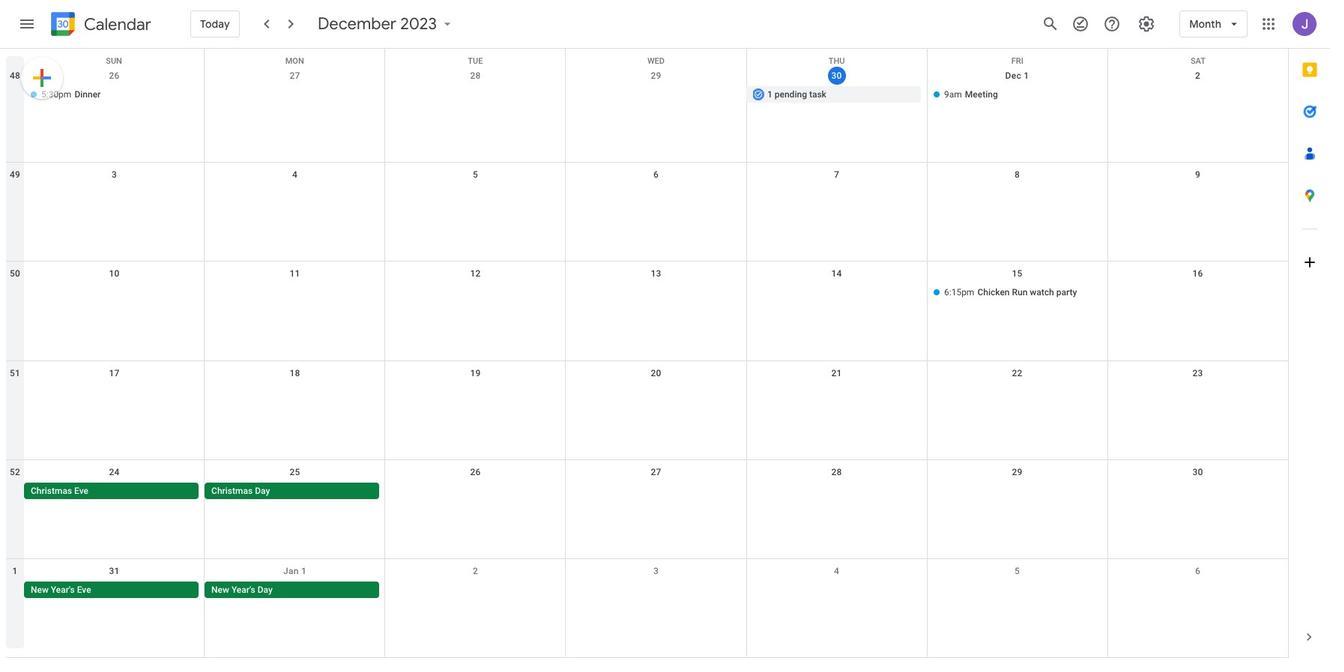Task type: describe. For each thing, give the bounding box(es) containing it.
9am
[[945, 89, 962, 100]]

pending
[[775, 89, 807, 100]]

new for new year's day
[[211, 585, 229, 595]]

1 vertical spatial 27
[[651, 467, 662, 477]]

9
[[1196, 170, 1201, 180]]

run
[[1012, 287, 1028, 298]]

11
[[290, 269, 300, 279]]

today button
[[190, 6, 240, 42]]

christmas eve button
[[24, 483, 199, 499]]

new year's eve
[[31, 585, 91, 595]]

task
[[810, 89, 827, 100]]

9am meeting
[[945, 89, 998, 100]]

watch
[[1030, 287, 1055, 298]]

1 horizontal spatial 5
[[1015, 566, 1020, 576]]

row containing sun
[[6, 49, 1289, 71]]

1 horizontal spatial 28
[[832, 467, 842, 477]]

48
[[10, 70, 20, 81]]

jan 1
[[283, 566, 307, 576]]

dec 1
[[1006, 70, 1030, 81]]

1 horizontal spatial 2
[[1196, 70, 1201, 81]]

christmas day button
[[205, 483, 379, 499]]

thu
[[829, 56, 845, 66]]

0 horizontal spatial 6
[[654, 170, 659, 180]]

row containing 52
[[6, 460, 1289, 559]]

49
[[10, 170, 20, 180]]

0 vertical spatial 26
[[109, 70, 120, 81]]

dec
[[1006, 70, 1022, 81]]

1 inside 1 pending task button
[[768, 89, 773, 100]]

0 horizontal spatial 2
[[473, 566, 478, 576]]

party
[[1057, 287, 1078, 298]]

calendar heading
[[81, 14, 151, 35]]

month
[[1190, 17, 1222, 31]]

50
[[10, 269, 20, 279]]

calendar element
[[48, 9, 151, 42]]

jan
[[283, 566, 299, 576]]

0 vertical spatial 28
[[470, 70, 481, 81]]

tue
[[468, 56, 483, 66]]

1 horizontal spatial 30
[[1193, 467, 1204, 477]]

mon
[[285, 56, 304, 66]]

6:15pm
[[945, 287, 975, 298]]

14
[[832, 269, 842, 279]]

chicken
[[978, 287, 1010, 298]]

december 2023 button
[[312, 13, 461, 34]]

today
[[200, 17, 230, 31]]

51
[[10, 368, 20, 378]]

1 vertical spatial 29
[[1012, 467, 1023, 477]]

row containing 1
[[6, 559, 1289, 658]]

december 2023
[[318, 13, 437, 34]]

new year's day
[[211, 585, 273, 595]]

0 vertical spatial 29
[[651, 70, 662, 81]]

calendar
[[84, 14, 151, 35]]

31
[[109, 566, 120, 576]]

8
[[1015, 170, 1020, 180]]

19
[[470, 368, 481, 378]]

month button
[[1180, 6, 1248, 42]]



Task type: vqa. For each thing, say whether or not it's contained in the screenshot.
Sat
yes



Task type: locate. For each thing, give the bounding box(es) containing it.
christmas day
[[211, 486, 270, 496]]

1 year's from the left
[[51, 585, 75, 595]]

1 vertical spatial 3
[[654, 566, 659, 576]]

1 vertical spatial 4
[[834, 566, 840, 576]]

5
[[473, 170, 478, 180], [1015, 566, 1020, 576]]

sun
[[106, 56, 122, 66]]

4 row from the top
[[6, 262, 1289, 361]]

22
[[1012, 368, 1023, 378]]

1 vertical spatial eve
[[77, 585, 91, 595]]

0 vertical spatial day
[[255, 486, 270, 496]]

2 new from the left
[[211, 585, 229, 595]]

settings menu image
[[1138, 15, 1156, 33]]

row containing 50
[[6, 262, 1289, 361]]

0 vertical spatial eve
[[74, 486, 88, 496]]

30
[[832, 70, 842, 81], [1193, 467, 1204, 477]]

new year's day button
[[205, 582, 379, 598]]

row containing 48
[[6, 64, 1289, 163]]

0 horizontal spatial 30
[[832, 70, 842, 81]]

eve
[[74, 486, 88, 496], [77, 585, 91, 595]]

1 horizontal spatial 27
[[651, 467, 662, 477]]

new for new year's eve
[[31, 585, 49, 595]]

christmas for christmas day
[[211, 486, 253, 496]]

1 vertical spatial 5
[[1015, 566, 1020, 576]]

18
[[290, 368, 300, 378]]

eve inside button
[[74, 486, 88, 496]]

day inside button
[[255, 486, 270, 496]]

7 row from the top
[[6, 559, 1289, 658]]

year's for day
[[232, 585, 255, 595]]

0 horizontal spatial year's
[[51, 585, 75, 595]]

0 horizontal spatial 29
[[651, 70, 662, 81]]

tab list
[[1290, 49, 1331, 616]]

1 pending task
[[768, 89, 827, 100]]

0 horizontal spatial new
[[31, 585, 49, 595]]

1 vertical spatial 30
[[1193, 467, 1204, 477]]

main drawer image
[[18, 15, 36, 33]]

row containing 49
[[6, 163, 1289, 262]]

1 horizontal spatial 3
[[654, 566, 659, 576]]

1 christmas from the left
[[31, 486, 72, 496]]

1 row from the top
[[6, 49, 1289, 71]]

1 horizontal spatial christmas
[[211, 486, 253, 496]]

52
[[10, 467, 20, 477]]

0 horizontal spatial 28
[[470, 70, 481, 81]]

2023
[[400, 13, 437, 34]]

0 vertical spatial 30
[[832, 70, 842, 81]]

7
[[834, 170, 840, 180]]

3
[[112, 170, 117, 180], [654, 566, 659, 576]]

1 vertical spatial 26
[[470, 467, 481, 477]]

6
[[654, 170, 659, 180], [1196, 566, 1201, 576]]

2
[[1196, 70, 1201, 81], [473, 566, 478, 576]]

day
[[255, 486, 270, 496], [258, 585, 273, 595]]

new
[[31, 585, 49, 595], [211, 585, 229, 595]]

3 row from the top
[[6, 163, 1289, 262]]

1 vertical spatial 28
[[832, 467, 842, 477]]

1 horizontal spatial 6
[[1196, 566, 1201, 576]]

eve inside button
[[77, 585, 91, 595]]

grid
[[6, 49, 1289, 658]]

0 horizontal spatial 4
[[292, 170, 298, 180]]

0 horizontal spatial 27
[[290, 70, 300, 81]]

1 vertical spatial day
[[258, 585, 273, 595]]

0 vertical spatial 6
[[654, 170, 659, 180]]

26
[[109, 70, 120, 81], [470, 467, 481, 477]]

1 horizontal spatial 4
[[834, 566, 840, 576]]

dinner
[[75, 89, 101, 100]]

1 vertical spatial 2
[[473, 566, 478, 576]]

0 horizontal spatial christmas
[[31, 486, 72, 496]]

1 horizontal spatial new
[[211, 585, 229, 595]]

year's
[[51, 585, 75, 595], [232, 585, 255, 595]]

2 row from the top
[[6, 64, 1289, 163]]

1 horizontal spatial 29
[[1012, 467, 1023, 477]]

28
[[470, 70, 481, 81], [832, 467, 842, 477]]

december
[[318, 13, 396, 34]]

5:30pm dinner
[[41, 89, 101, 100]]

10
[[109, 269, 120, 279]]

1 horizontal spatial 26
[[470, 467, 481, 477]]

27
[[290, 70, 300, 81], [651, 467, 662, 477]]

grid containing 48
[[6, 49, 1289, 658]]

15
[[1012, 269, 1023, 279]]

5:30pm
[[41, 89, 72, 100]]

6:15pm chicken run watch party
[[945, 287, 1078, 298]]

0 horizontal spatial 5
[[473, 170, 478, 180]]

23
[[1193, 368, 1204, 378]]

row
[[6, 49, 1289, 71], [6, 64, 1289, 163], [6, 163, 1289, 262], [6, 262, 1289, 361], [6, 361, 1289, 460], [6, 460, 1289, 559], [6, 559, 1289, 658]]

1
[[1024, 70, 1030, 81], [768, 89, 773, 100], [12, 566, 18, 576], [301, 566, 307, 576]]

wed
[[648, 56, 665, 66]]

fri
[[1012, 56, 1024, 66]]

christmas eve
[[31, 486, 88, 496]]

year's for eve
[[51, 585, 75, 595]]

meeting
[[965, 89, 998, 100]]

row containing 51
[[6, 361, 1289, 460]]

sat
[[1191, 56, 1206, 66]]

2 year's from the left
[[232, 585, 255, 595]]

20
[[651, 368, 662, 378]]

25
[[290, 467, 300, 477]]

5 row from the top
[[6, 361, 1289, 460]]

0 horizontal spatial 3
[[112, 170, 117, 180]]

1 pending task button
[[747, 86, 921, 103]]

0 horizontal spatial 26
[[109, 70, 120, 81]]

1 horizontal spatial year's
[[232, 585, 255, 595]]

0 vertical spatial 3
[[112, 170, 117, 180]]

6 row from the top
[[6, 460, 1289, 559]]

12
[[470, 269, 481, 279]]

1 vertical spatial 6
[[1196, 566, 1201, 576]]

2 christmas from the left
[[211, 486, 253, 496]]

0 vertical spatial 4
[[292, 170, 298, 180]]

1 new from the left
[[31, 585, 49, 595]]

4
[[292, 170, 298, 180], [834, 566, 840, 576]]

christmas for christmas eve
[[31, 486, 72, 496]]

new year's eve button
[[24, 582, 199, 598]]

17
[[109, 368, 120, 378]]

29
[[651, 70, 662, 81], [1012, 467, 1023, 477]]

0 vertical spatial 2
[[1196, 70, 1201, 81]]

24
[[109, 467, 120, 477]]

0 vertical spatial 5
[[473, 170, 478, 180]]

cell
[[205, 86, 385, 104], [385, 86, 566, 104], [566, 86, 747, 104], [1108, 86, 1289, 104], [24, 284, 205, 302], [205, 284, 385, 302], [385, 284, 566, 302], [566, 284, 747, 302], [747, 284, 927, 302], [1108, 284, 1289, 302], [385, 483, 566, 501], [566, 483, 747, 501], [747, 483, 927, 501], [927, 483, 1108, 501], [1108, 483, 1289, 501], [385, 582, 566, 600], [566, 582, 747, 600], [747, 582, 927, 600], [927, 582, 1108, 600], [1108, 582, 1289, 600]]

day inside button
[[258, 585, 273, 595]]

christmas
[[31, 486, 72, 496], [211, 486, 253, 496]]

13
[[651, 269, 662, 279]]

0 vertical spatial 27
[[290, 70, 300, 81]]

21
[[832, 368, 842, 378]]

16
[[1193, 269, 1204, 279]]



